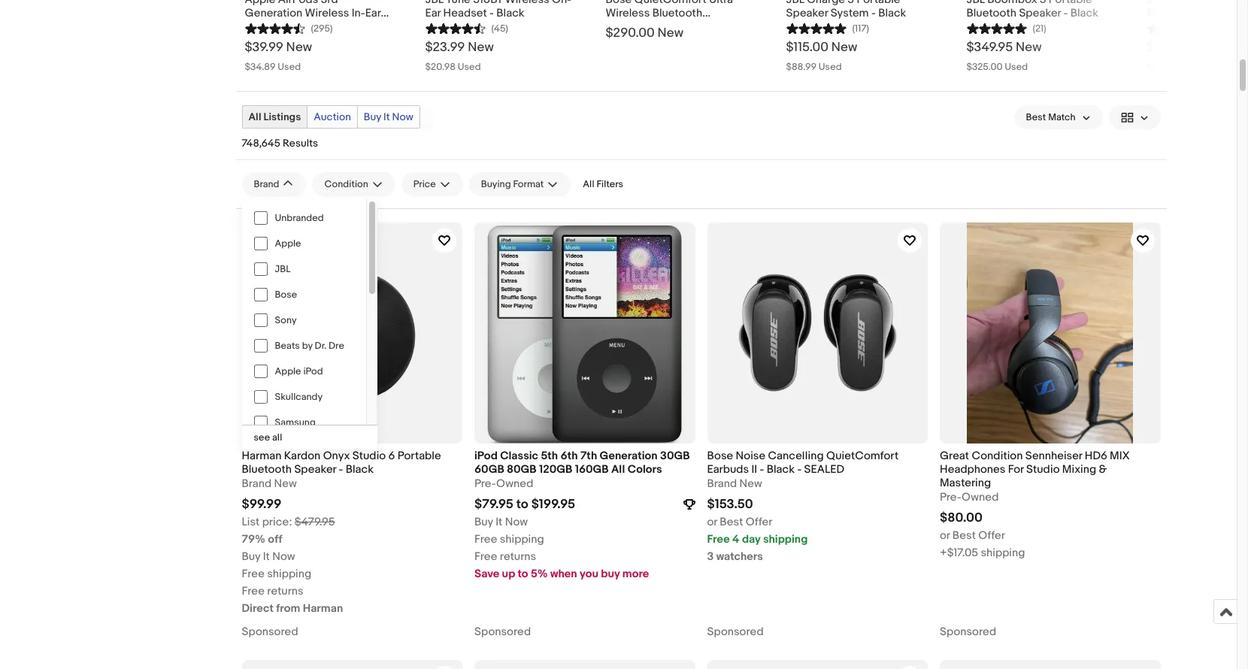 Task type: vqa. For each thing, say whether or not it's contained in the screenshot.
the 'All' associated with All Filters
yes



Task type: locate. For each thing, give the bounding box(es) containing it.
1 horizontal spatial now
[[392, 111, 414, 124]]

new down (295) link
[[286, 40, 312, 55]]

it down off
[[263, 550, 270, 564]]

speaker inside "jbl boombox 3 portable bluetooth speaker - black"
[[1020, 6, 1062, 21]]

studio inside great condition sennheiser hd6 mix headphones for studio mixing & mastering pre-owned $80.00 or best offer +$17.05 shipping
[[1027, 463, 1060, 477]]

0 vertical spatial harman
[[242, 449, 282, 463]]

black up (45)
[[497, 6, 525, 21]]

headphones
[[940, 463, 1006, 477]]

4.6 out of 5 stars image for $39.99
[[245, 21, 305, 35]]

used right $88.99
[[819, 61, 842, 73]]

0 horizontal spatial buy
[[242, 550, 261, 564]]

$39.99 new $34.89 used
[[245, 40, 312, 73]]

3
[[1040, 0, 1047, 7], [707, 550, 714, 564]]

0 horizontal spatial ipod
[[303, 366, 323, 378]]

0 horizontal spatial bose
[[275, 289, 297, 301]]

mix
[[1110, 449, 1130, 463]]

1 sponsored from the left
[[242, 625, 298, 640]]

up
[[502, 567, 515, 582]]

studio right for
[[1027, 463, 1060, 477]]

black inside jbl tune 510bt wireless on- ear headset - black
[[497, 6, 525, 21]]

5 out of 5 stars image up $379.95
[[1148, 21, 1208, 35]]

jbl boombox 3 portable bluetooth speaker - black
[[967, 0, 1099, 21]]

harman kardon onyx studio 6 portable bluetooth speaker - black brand new $99.99 list price: $479.95 79% off buy it now free shipping free returns direct from harman
[[242, 449, 441, 616]]

120gb
[[539, 463, 573, 477]]

0 horizontal spatial 3
[[707, 550, 714, 564]]

buy
[[364, 111, 381, 124], [475, 515, 493, 530], [242, 550, 261, 564]]

160gb
[[575, 463, 609, 477]]

all right 160gb
[[612, 463, 625, 477]]

ipod classic 5th 6th 7th generation 30gb 60gb 80gb 120gb 160gb all colors pre-owned
[[475, 449, 690, 491]]

5 used from the left
[[1186, 61, 1209, 73]]

1 vertical spatial bluetooth
[[242, 463, 292, 477]]

studio inside "harman kardon onyx studio 6 portable bluetooth speaker - black brand new $99.99 list price: $479.95 79% off buy it now free shipping free returns direct from harman"
[[353, 449, 386, 463]]

1 vertical spatial apple
[[275, 238, 301, 250]]

1 horizontal spatial headset
[[444, 6, 487, 21]]

dr.
[[315, 340, 327, 352]]

sponsored for $79.95
[[475, 625, 531, 640]]

apple down unbranded at the top left
[[275, 238, 301, 250]]

black right the boombox on the right top
[[1071, 6, 1099, 21]]

used inside $379.95 new $354.99 used
[[1186, 61, 1209, 73]]

$80.00
[[940, 511, 983, 526]]

shipping up up in the bottom of the page
[[500, 533, 544, 547]]

buy
[[601, 567, 620, 582]]

brand inside the brand dropdown button
[[254, 178, 279, 191]]

1 vertical spatial returns
[[267, 585, 304, 599]]

1 vertical spatial 3
[[707, 550, 714, 564]]

- inside apple airpods 3rd generation wireless in-ear headset - white
[[291, 20, 295, 34]]

1 vertical spatial now
[[505, 515, 528, 530]]

buy down $79.95
[[475, 515, 493, 530]]

1 horizontal spatial offer
[[979, 529, 1006, 543]]

black inside "harman kardon onyx studio 6 portable bluetooth speaker - black brand new $99.99 list price: $479.95 79% off buy it now free shipping free returns direct from harman"
[[346, 463, 374, 477]]

0 horizontal spatial pre-
[[475, 477, 496, 491]]

harman right from
[[303, 602, 343, 616]]

off
[[268, 533, 282, 547]]

0 horizontal spatial now
[[272, 550, 295, 564]]

wireless left the on- at the top left of page
[[505, 0, 550, 7]]

black right 5
[[879, 6, 907, 21]]

apple ipod
[[275, 366, 323, 378]]

all up 748,645
[[249, 111, 261, 124]]

beats by dr. dre link
[[242, 333, 366, 359]]

jbl down apple link on the top
[[275, 263, 291, 276]]

- up (45)
[[490, 6, 494, 21]]

1 horizontal spatial pre-
[[940, 491, 962, 505]]

brand button
[[242, 172, 306, 197]]

it inside "harman kardon onyx studio 6 portable bluetooth speaker - black brand new $99.99 list price: $479.95 79% off buy it now free shipping free returns direct from harman"
[[263, 550, 270, 564]]

2 horizontal spatial portable
[[1049, 0, 1093, 7]]

new inside $379.95 new $354.99 used
[[1196, 40, 1222, 55]]

1 ear from the left
[[365, 6, 381, 21]]

ipod left classic
[[475, 449, 498, 463]]

used right '$20.98'
[[458, 61, 481, 73]]

new inside $39.99 new $34.89 used
[[286, 40, 312, 55]]

it inside the $79.95 to $199.95 buy it now free shipping free returns save up to 5% when you buy more
[[496, 515, 503, 530]]

1 horizontal spatial or
[[940, 529, 950, 543]]

generation
[[245, 6, 303, 21], [600, 449, 658, 463]]

0 vertical spatial bose
[[275, 289, 297, 301]]

2 vertical spatial apple
[[275, 366, 301, 378]]

1 vertical spatial all
[[583, 178, 595, 191]]

4.6 out of 5 stars image up $23.99
[[425, 21, 486, 35]]

black inside "jbl boombox 3 portable bluetooth speaker - black"
[[1071, 6, 1099, 21]]

1 4.6 out of 5 stars image from the left
[[245, 21, 305, 35]]

1 horizontal spatial owned
[[962, 491, 999, 505]]

it right auction
[[384, 111, 390, 124]]

- right kardon
[[339, 463, 343, 477]]

4.8 out of 5 stars image
[[786, 21, 847, 35]]

owned inside great condition sennheiser hd6 mix headphones for studio mixing & mastering pre-owned $80.00 or best offer +$17.05 shipping
[[962, 491, 999, 505]]

- right the boombox on the right top
[[1064, 6, 1068, 21]]

all for all filters
[[583, 178, 595, 191]]

new right $379.95
[[1196, 40, 1222, 55]]

all for all listings
[[249, 111, 261, 124]]

more
[[623, 567, 649, 582]]

0 horizontal spatial headset
[[245, 20, 289, 34]]

studio
[[353, 449, 386, 463], [1027, 463, 1060, 477]]

black inside jbl charge 5 portable speaker system - black
[[879, 6, 907, 21]]

bose for bose noise cancelling quietcomfort earbuds ii - black - sealed brand new $153.50 or best offer free 4 day shipping 3 watchers
[[707, 449, 734, 463]]

shipping right day
[[763, 533, 808, 547]]

generation inside ipod classic 5th 6th 7th generation 30gb 60gb 80gb 120gb 160gb all colors pre-owned
[[600, 449, 658, 463]]

pre- down 60gb
[[475, 477, 496, 491]]

returns up from
[[267, 585, 304, 599]]

buy down 79%
[[242, 550, 261, 564]]

wireless
[[505, 0, 550, 7], [305, 6, 349, 21]]

2 horizontal spatial all
[[612, 463, 625, 477]]

0 horizontal spatial portable
[[398, 449, 441, 463]]

harman down see
[[242, 449, 282, 463]]

5
[[848, 0, 855, 7]]

speaker up $115.00
[[786, 6, 828, 21]]

samsung link
[[242, 410, 366, 436]]

offer up day
[[746, 515, 773, 530]]

new inside $23.99 new $20.98 used
[[468, 40, 494, 55]]

portable right 6
[[398, 449, 441, 463]]

wireless inside jbl tune 510bt wireless on- ear headset - black
[[505, 0, 550, 7]]

1 horizontal spatial studio
[[1027, 463, 1060, 477]]

0 horizontal spatial bluetooth
[[242, 463, 292, 477]]

or
[[707, 515, 718, 530], [940, 529, 950, 543]]

shipping right +$17.05
[[981, 546, 1026, 561]]

used inside $39.99 new $34.89 used
[[278, 61, 301, 73]]

0 horizontal spatial all
[[249, 111, 261, 124]]

0 vertical spatial returns
[[500, 550, 537, 564]]

0 horizontal spatial it
[[263, 550, 270, 564]]

1 vertical spatial buy
[[475, 515, 493, 530]]

1 5 out of 5 stars image from the left
[[967, 21, 1027, 35]]

portable
[[857, 0, 901, 7], [1049, 0, 1093, 7], [398, 449, 441, 463]]

black inside bose noise cancelling quietcomfort earbuds ii - black - sealed brand new $153.50 or best offer free 4 day shipping 3 watchers
[[767, 463, 795, 477]]

0 vertical spatial generation
[[245, 6, 303, 21]]

charge
[[807, 0, 846, 7]]

buy inside buy it now link
[[364, 111, 381, 124]]

jbl inside jbl charge 5 portable speaker system - black
[[786, 0, 805, 7]]

1 vertical spatial ipod
[[475, 449, 498, 463]]

bluetooth up the $349.95
[[967, 6, 1017, 21]]

2 vertical spatial it
[[263, 550, 270, 564]]

1 horizontal spatial bose
[[707, 449, 734, 463]]

0 vertical spatial ipod
[[303, 366, 323, 378]]

7th
[[581, 449, 597, 463]]

0 horizontal spatial best
[[720, 515, 744, 530]]

free
[[475, 533, 498, 547], [707, 533, 730, 547], [475, 550, 498, 564], [242, 567, 265, 582], [242, 585, 265, 599]]

4.6 out of 5 stars image
[[245, 21, 305, 35], [425, 21, 486, 35]]

all left filters
[[583, 178, 595, 191]]

buy inside "harman kardon onyx studio 6 portable bluetooth speaker - black brand new $99.99 list price: $479.95 79% off buy it now free shipping free returns direct from harman"
[[242, 550, 261, 564]]

jbl left the boombox on the right top
[[967, 0, 985, 7]]

1 horizontal spatial ear
[[425, 6, 441, 21]]

bose left 'noise'
[[707, 449, 734, 463]]

all
[[249, 111, 261, 124], [583, 178, 595, 191], [612, 463, 625, 477]]

0 vertical spatial it
[[384, 111, 390, 124]]

speaker inside jbl charge 5 portable speaker system - black
[[786, 6, 828, 21]]

used for $115.00
[[819, 61, 842, 73]]

portable inside jbl charge 5 portable speaker system - black
[[857, 0, 901, 7]]

to
[[517, 497, 529, 512], [518, 567, 528, 582]]

79%
[[242, 533, 266, 547]]

1 horizontal spatial 4.6 out of 5 stars image
[[425, 21, 486, 35]]

now down $79.95
[[505, 515, 528, 530]]

new inside $115.00 new $88.99 used
[[832, 40, 858, 55]]

$349.95 new $325.00 used
[[967, 40, 1042, 73]]

2 5 out of 5 stars image from the left
[[1148, 21, 1208, 35]]

1 horizontal spatial speaker
[[786, 6, 828, 21]]

speaker inside "harman kardon onyx studio 6 portable bluetooth speaker - black brand new $99.99 list price: $479.95 79% off buy it now free shipping free returns direct from harman"
[[294, 463, 336, 477]]

now down off
[[272, 550, 295, 564]]

skullcandy
[[275, 391, 323, 403]]

used inside $23.99 new $20.98 used
[[458, 61, 481, 73]]

2 used from the left
[[458, 61, 481, 73]]

sony
[[275, 315, 297, 327]]

shipping inside great condition sennheiser hd6 mix headphones for studio mixing & mastering pre-owned $80.00 or best offer +$17.05 shipping
[[981, 546, 1026, 561]]

jbl inside "jbl boombox 3 portable bluetooth speaker - black"
[[967, 0, 985, 7]]

buy right auction link
[[364, 111, 381, 124]]

now inside the $79.95 to $199.95 buy it now free shipping free returns save up to 5% when you buy more
[[505, 515, 528, 530]]

white
[[298, 20, 328, 34]]

new down (117)
[[832, 40, 858, 55]]

4
[[733, 533, 740, 547]]

1 vertical spatial generation
[[600, 449, 658, 463]]

returns inside "harman kardon onyx studio 6 portable bluetooth speaker - black brand new $99.99 list price: $479.95 79% off buy it now free shipping free returns direct from harman"
[[267, 585, 304, 599]]

jbl for $115.00 new
[[786, 0, 805, 7]]

or inside great condition sennheiser hd6 mix headphones for studio mixing & mastering pre-owned $80.00 or best offer +$17.05 shipping
[[940, 529, 950, 543]]

jbl inside jbl tune 510bt wireless on- ear headset - black
[[425, 0, 444, 7]]

3 sponsored from the left
[[707, 625, 764, 640]]

2 sponsored from the left
[[475, 625, 531, 640]]

bose inside bose "link"
[[275, 289, 297, 301]]

0 horizontal spatial ear
[[365, 6, 381, 21]]

2 vertical spatial now
[[272, 550, 295, 564]]

it
[[384, 111, 390, 124], [496, 515, 503, 530], [263, 550, 270, 564]]

- left white
[[291, 20, 295, 34]]

$99.99
[[242, 497, 282, 512]]

3 inside bose noise cancelling quietcomfort earbuds ii - black - sealed brand new $153.50 or best offer free 4 day shipping 3 watchers
[[707, 550, 714, 564]]

generation right the 7th in the bottom of the page
[[600, 449, 658, 463]]

noise
[[736, 449, 766, 463]]

0 vertical spatial all
[[249, 111, 261, 124]]

bose inside bose noise cancelling quietcomfort earbuds ii - black - sealed brand new $153.50 or best offer free 4 day shipping 3 watchers
[[707, 449, 734, 463]]

bose up sony
[[275, 289, 297, 301]]

portable inside "jbl boombox 3 portable bluetooth speaker - black"
[[1049, 0, 1093, 7]]

0 horizontal spatial or
[[707, 515, 718, 530]]

jbl left "tune"
[[425, 0, 444, 7]]

best
[[720, 515, 744, 530], [953, 529, 976, 543]]

sponsored
[[242, 625, 298, 640], [475, 625, 531, 640], [707, 625, 764, 640], [940, 625, 997, 640]]

new down '(21)' at the top of the page
[[1016, 40, 1042, 55]]

$88.99
[[786, 61, 817, 73]]

black right ii
[[767, 463, 795, 477]]

new down ii
[[740, 477, 763, 491]]

jbl left charge
[[786, 0, 805, 7]]

used right $325.00
[[1005, 61, 1028, 73]]

mastering
[[940, 476, 992, 491]]

$379.95 new $354.99 used
[[1148, 40, 1222, 73]]

- right system
[[872, 6, 876, 21]]

bluetooth inside "jbl boombox 3 portable bluetooth speaker - black"
[[967, 6, 1017, 21]]

2 vertical spatial all
[[612, 463, 625, 477]]

4 sponsored from the left
[[940, 625, 997, 640]]

0 vertical spatial now
[[392, 111, 414, 124]]

ipod inside ipod classic 5th 6th 7th generation 30gb 60gb 80gb 120gb 160gb all colors pre-owned
[[475, 449, 498, 463]]

4 used from the left
[[1005, 61, 1028, 73]]

apple inside apple airpods 3rd generation wireless in-ear headset - white
[[245, 0, 276, 7]]

0 horizontal spatial owned
[[496, 477, 534, 491]]

0 horizontal spatial 4.6 out of 5 stars image
[[245, 21, 305, 35]]

all listings
[[249, 111, 301, 124]]

kardon
[[284, 449, 321, 463]]

portable right the boombox on the right top
[[1049, 0, 1093, 7]]

shipping up from
[[267, 567, 312, 582]]

brand inside "harman kardon onyx studio 6 portable bluetooth speaker - black brand new $99.99 list price: $479.95 79% off buy it now free shipping free returns direct from harman"
[[242, 477, 272, 491]]

1 used from the left
[[278, 61, 301, 73]]

portable right 5
[[857, 0, 901, 7]]

1 horizontal spatial all
[[583, 178, 595, 191]]

1 horizontal spatial 3
[[1040, 0, 1047, 7]]

all inside button
[[583, 178, 595, 191]]

3 left watchers
[[707, 550, 714, 564]]

4.6 out of 5 stars image up $39.99
[[245, 21, 305, 35]]

1 horizontal spatial ipod
[[475, 449, 498, 463]]

- inside "harman kardon onyx studio 6 portable bluetooth speaker - black brand new $99.99 list price: $479.95 79% off buy it now free shipping free returns direct from harman"
[[339, 463, 343, 477]]

bose noise cancelling quietcomfort earbuds ii - black - sealed image
[[707, 223, 928, 444]]

now inside "harman kardon onyx studio 6 portable bluetooth speaker - black brand new $99.99 list price: $479.95 79% off buy it now free shipping free returns direct from harman"
[[272, 550, 295, 564]]

1 horizontal spatial it
[[384, 111, 390, 124]]

owned down mastering
[[962, 491, 999, 505]]

black left 6
[[346, 463, 374, 477]]

2 horizontal spatial buy
[[475, 515, 493, 530]]

4.6 out of 5 stars image for $23.99
[[425, 21, 486, 35]]

0 horizontal spatial offer
[[746, 515, 773, 530]]

5 out of 5 stars image for $349.95
[[967, 21, 1027, 35]]

new up $99.99
[[274, 477, 297, 491]]

1 horizontal spatial generation
[[600, 449, 658, 463]]

1 horizontal spatial returns
[[500, 550, 537, 564]]

+$17.05
[[940, 546, 979, 561]]

5 out of 5 stars image up the $349.95
[[967, 21, 1027, 35]]

used inside $115.00 new $88.99 used
[[819, 61, 842, 73]]

on-
[[552, 0, 572, 7]]

0 horizontal spatial studio
[[353, 449, 386, 463]]

headset inside jbl tune 510bt wireless on- ear headset - black
[[444, 6, 487, 21]]

0 horizontal spatial returns
[[267, 585, 304, 599]]

brand down earbuds
[[707, 477, 737, 491]]

2 4.6 out of 5 stars image from the left
[[425, 21, 486, 35]]

bose link
[[242, 282, 366, 308]]

1 vertical spatial it
[[496, 515, 503, 530]]

wireless up (295)
[[305, 6, 349, 21]]

to right $79.95
[[517, 497, 529, 512]]

0 horizontal spatial wireless
[[305, 6, 349, 21]]

$115.00
[[786, 40, 829, 55]]

black for jbl boombox 3 portable bluetooth speaker - black
[[1071, 6, 1099, 21]]

0 vertical spatial buy
[[364, 111, 381, 124]]

2 horizontal spatial speaker
[[1020, 6, 1062, 21]]

buy it now
[[364, 111, 414, 124]]

0 vertical spatial apple
[[245, 0, 276, 7]]

or down $153.50
[[707, 515, 718, 530]]

3 inside "jbl boombox 3 portable bluetooth speaker - black"
[[1040, 0, 1047, 7]]

pre- down mastering
[[940, 491, 962, 505]]

generation inside apple airpods 3rd generation wireless in-ear headset - white
[[245, 6, 303, 21]]

returns
[[500, 550, 537, 564], [267, 585, 304, 599]]

apple up (295) link
[[245, 0, 276, 7]]

or up +$17.05
[[940, 529, 950, 543]]

studio left 6
[[353, 449, 386, 463]]

new right $290.00
[[658, 26, 684, 41]]

brand down 748,645
[[254, 178, 279, 191]]

jbl tune 510bt wireless on- ear headset - black link
[[425, 0, 576, 21]]

0 horizontal spatial speaker
[[294, 463, 336, 477]]

$39.99
[[245, 40, 283, 55]]

offer down $80.00
[[979, 529, 1006, 543]]

bluetooth down see all
[[242, 463, 292, 477]]

3 used from the left
[[819, 61, 842, 73]]

5 out of 5 stars image
[[967, 21, 1027, 35], [1148, 21, 1208, 35]]

ipod classic 5th 6th 7th generation 30gb 60gb 80gb 120gb 160gb all colors image
[[475, 223, 695, 444]]

dre
[[329, 340, 344, 352]]

- inside jbl tune 510bt wireless on- ear headset - black
[[490, 6, 494, 21]]

now right auction link
[[392, 111, 414, 124]]

new for $115.00 new $88.99 used
[[832, 40, 858, 55]]

returns up up in the bottom of the page
[[500, 550, 537, 564]]

returns inside the $79.95 to $199.95 buy it now free shipping free returns save up to 5% when you buy more
[[500, 550, 537, 564]]

0 horizontal spatial 5 out of 5 stars image
[[967, 21, 1027, 35]]

new inside "harman kardon onyx studio 6 portable bluetooth speaker - black brand new $99.99 list price: $479.95 79% off buy it now free shipping free returns direct from harman"
[[274, 477, 297, 491]]

when
[[551, 567, 577, 582]]

2 horizontal spatial now
[[505, 515, 528, 530]]

ipod
[[303, 366, 323, 378], [475, 449, 498, 463]]

1 horizontal spatial buy
[[364, 111, 381, 124]]

or inside bose noise cancelling quietcomfort earbuds ii - black - sealed brand new $153.50 or best offer free 4 day shipping 3 watchers
[[707, 515, 718, 530]]

used for $39.99
[[278, 61, 301, 73]]

best down $153.50
[[720, 515, 744, 530]]

0 horizontal spatial harman
[[242, 449, 282, 463]]

it down $79.95
[[496, 515, 503, 530]]

shipping inside bose noise cancelling quietcomfort earbuds ii - black - sealed brand new $153.50 or best offer free 4 day shipping 3 watchers
[[763, 533, 808, 547]]

owned inside ipod classic 5th 6th 7th generation 30gb 60gb 80gb 120gb 160gb all colors pre-owned
[[496, 477, 534, 491]]

2 vertical spatial buy
[[242, 550, 261, 564]]

ear inside apple airpods 3rd generation wireless in-ear headset - white
[[365, 6, 381, 21]]

apple down beats
[[275, 366, 301, 378]]

new
[[658, 26, 684, 41], [286, 40, 312, 55], [468, 40, 494, 55], [832, 40, 858, 55], [1016, 40, 1042, 55], [1196, 40, 1222, 55], [274, 477, 297, 491], [740, 477, 763, 491]]

0 vertical spatial 3
[[1040, 0, 1047, 7]]

new inside $349.95 new $325.00 used
[[1016, 40, 1042, 55]]

0 horizontal spatial generation
[[245, 6, 303, 21]]

speaker up '(21)' at the top of the page
[[1020, 6, 1062, 21]]

ear left "tune"
[[425, 6, 441, 21]]

sponsored for $153.50
[[707, 625, 764, 640]]

best down $80.00
[[953, 529, 976, 543]]

generation up $39.99
[[245, 6, 303, 21]]

free inside bose noise cancelling quietcomfort earbuds ii - black - sealed brand new $153.50 or best offer free 4 day shipping 3 watchers
[[707, 533, 730, 547]]

unbranded link
[[242, 206, 366, 231]]

2 horizontal spatial it
[[496, 515, 503, 530]]

used inside $349.95 new $325.00 used
[[1005, 61, 1028, 73]]

brand up $99.99
[[242, 477, 272, 491]]

bluetooth inside "harman kardon onyx studio 6 portable bluetooth speaker - black brand new $99.99 list price: $479.95 79% off buy it now free shipping free returns direct from harman"
[[242, 463, 292, 477]]

day
[[742, 533, 761, 547]]

0 vertical spatial bluetooth
[[967, 6, 1017, 21]]

all filters button
[[577, 172, 630, 197]]

510bt
[[473, 0, 503, 7]]

(295) link
[[245, 21, 333, 35]]

1 horizontal spatial bluetooth
[[967, 6, 1017, 21]]

ear right the 3rd
[[365, 6, 381, 21]]

brand inside bose noise cancelling quietcomfort earbuds ii - black - sealed brand new $153.50 or best offer free 4 day shipping 3 watchers
[[707, 477, 737, 491]]

1 vertical spatial bose
[[707, 449, 734, 463]]

jbl for $349.95 new
[[967, 0, 985, 7]]

used right the $34.89
[[278, 61, 301, 73]]

2 ear from the left
[[425, 6, 441, 21]]

1 horizontal spatial 5 out of 5 stars image
[[1148, 21, 1208, 35]]

to right up in the bottom of the page
[[518, 567, 528, 582]]

ipod classic 5th 6th 7th generation 30gb 60gb 80gb 120gb 160gb all colors link
[[475, 449, 695, 477]]

ipod down beats by dr. dre
[[303, 366, 323, 378]]

1 vertical spatial harman
[[303, 602, 343, 616]]

brand
[[254, 178, 279, 191], [242, 477, 272, 491], [707, 477, 737, 491]]

$20.98
[[425, 61, 456, 73]]

1 horizontal spatial wireless
[[505, 0, 550, 7]]

1 horizontal spatial best
[[953, 529, 976, 543]]

headset inside apple airpods 3rd generation wireless in-ear headset - white
[[245, 20, 289, 34]]

3 up '(21)' at the top of the page
[[1040, 0, 1047, 7]]

black for jbl charge 5 portable speaker system - black
[[879, 6, 907, 21]]

speaker down see all button
[[294, 463, 336, 477]]

used right $354.99
[[1186, 61, 1209, 73]]

owned down the 80gb
[[496, 477, 534, 491]]

new down (45) link
[[468, 40, 494, 55]]

ear inside jbl tune 510bt wireless on- ear headset - black
[[425, 6, 441, 21]]

1 horizontal spatial portable
[[857, 0, 901, 7]]

new for $23.99 new $20.98 used
[[468, 40, 494, 55]]



Task type: describe. For each thing, give the bounding box(es) containing it.
harman kardon onyx studio 6 portable bluetooth speaker - black link
[[242, 449, 463, 477]]

portable for $349.95 new
[[1049, 0, 1093, 7]]

5th
[[541, 449, 558, 463]]

best inside great condition sennheiser hd6 mix headphones for studio mixing & mastering pre-owned $80.00 or best offer +$17.05 shipping
[[953, 529, 976, 543]]

top rated plus image
[[683, 499, 695, 511]]

all inside ipod classic 5th 6th 7th generation 30gb 60gb 80gb 120gb 160gb all colors pre-owned
[[612, 463, 625, 477]]

apple for apple airpods 3rd generation wireless in-ear headset - white
[[245, 0, 276, 7]]

great condition sennheiser hd6 mix headphones for studio mixing & mastering pre-owned $80.00 or best offer +$17.05 shipping
[[940, 449, 1130, 561]]

0 vertical spatial to
[[517, 497, 529, 512]]

$349.95
[[967, 40, 1013, 55]]

sponsored for $80.00
[[940, 625, 997, 640]]

hd6
[[1085, 449, 1108, 463]]

listings
[[264, 111, 301, 124]]

pre- inside ipod classic 5th 6th 7th generation 30gb 60gb 80gb 120gb 160gb all colors pre-owned
[[475, 477, 496, 491]]

bose noise cancelling quietcomfort earbuds ii - black - sealed brand new $153.50 or best offer free 4 day shipping 3 watchers
[[707, 449, 899, 564]]

sponsored for $99.99
[[242, 625, 298, 640]]

offer inside bose noise cancelling quietcomfort earbuds ii - black - sealed brand new $153.50 or best offer free 4 day shipping 3 watchers
[[746, 515, 773, 530]]

apple for apple
[[275, 238, 301, 250]]

best inside bose noise cancelling quietcomfort earbuds ii - black - sealed brand new $153.50 or best offer free 4 day shipping 3 watchers
[[720, 515, 744, 530]]

condition
[[972, 449, 1023, 463]]

new inside bose noise cancelling quietcomfort earbuds ii - black - sealed brand new $153.50 or best offer free 4 day shipping 3 watchers
[[740, 477, 763, 491]]

great condition sennheiser hd6 mix headphones for studio mixing & mastering link
[[940, 449, 1161, 491]]

sennheiser
[[1026, 449, 1083, 463]]

save
[[475, 567, 500, 582]]

$379.95
[[1148, 40, 1193, 55]]

shipping inside "harman kardon onyx studio 6 portable bluetooth speaker - black brand new $99.99 list price: $479.95 79% off buy it now free shipping free returns direct from harman"
[[267, 567, 312, 582]]

all listings link
[[243, 106, 307, 128]]

- right ii
[[760, 463, 765, 477]]

buy it now link
[[358, 106, 420, 128]]

apple link
[[242, 231, 366, 257]]

tune
[[446, 0, 471, 7]]

jbl inside jbl link
[[275, 263, 291, 276]]

offer inside great condition sennheiser hd6 mix headphones for studio mixing & mastering pre-owned $80.00 or best offer +$17.05 shipping
[[979, 529, 1006, 543]]

brand for $153.50
[[707, 477, 737, 491]]

all filters
[[583, 178, 624, 191]]

bose noise cancelling quietcomfort earbuds ii - black - sealed link
[[707, 449, 928, 477]]

for
[[1009, 463, 1024, 477]]

$290.00 new
[[606, 26, 684, 41]]

$115.00 new $88.99 used
[[786, 40, 858, 73]]

onyx
[[323, 449, 350, 463]]

colors
[[628, 463, 662, 477]]

748,645 results
[[242, 137, 318, 150]]

results
[[283, 137, 318, 150]]

(117) link
[[786, 21, 870, 35]]

$23.99
[[425, 40, 465, 55]]

- left the sealed
[[798, 463, 802, 477]]

from
[[276, 602, 300, 616]]

30gb
[[660, 449, 690, 463]]

apple for apple ipod
[[275, 366, 301, 378]]

jbl for $23.99 new
[[425, 0, 444, 7]]

used for $23.99
[[458, 61, 481, 73]]

auction link
[[308, 106, 357, 128]]

harman kardon onyx studio 6 portable bluetooth speaker - black image
[[242, 223, 463, 444]]

mixing
[[1063, 463, 1097, 477]]

5%
[[531, 567, 548, 582]]

all
[[272, 432, 282, 444]]

new for $39.99 new $34.89 used
[[286, 40, 312, 55]]

5 out of 5 stars image for $379.95
[[1148, 21, 1208, 35]]

ii
[[752, 463, 758, 477]]

system
[[831, 6, 869, 21]]

(21)
[[1033, 23, 1047, 35]]

$79.95 to $199.95 buy it now free shipping free returns save up to 5% when you buy more
[[475, 497, 649, 582]]

apple ipod link
[[242, 359, 366, 385]]

by
[[302, 340, 313, 352]]

$199.95
[[532, 497, 576, 512]]

beats by dr. dre
[[275, 340, 344, 352]]

watchers
[[717, 550, 763, 564]]

quietcomfort
[[827, 449, 899, 463]]

black for bose noise cancelling quietcomfort earbuds ii - black - sealed brand new $153.50 or best offer free 4 day shipping 3 watchers
[[767, 463, 795, 477]]

(21) link
[[967, 21, 1047, 35]]

jbl tune 510bt wireless on- ear headset - black
[[425, 0, 572, 21]]

pre- inside great condition sennheiser hd6 mix headphones for studio mixing & mastering pre-owned $80.00 or best offer +$17.05 shipping
[[940, 491, 962, 505]]

in-
[[352, 6, 365, 21]]

748,645
[[242, 137, 280, 150]]

$290.00
[[606, 26, 655, 41]]

list
[[242, 515, 260, 530]]

auction
[[314, 111, 351, 124]]

see all
[[254, 432, 282, 444]]

1 horizontal spatial harman
[[303, 602, 343, 616]]

(295)
[[311, 23, 333, 35]]

classic
[[500, 449, 539, 463]]

apple airpods 3rd generation wireless in-ear headset - white
[[245, 0, 381, 34]]

$479.95
[[295, 515, 335, 530]]

3rd
[[321, 0, 338, 7]]

$153.50
[[707, 497, 754, 512]]

great condition sennheiser hd6 mix headphones for studio mixing & mastering image
[[940, 223, 1161, 444]]

- inside jbl charge 5 portable speaker system - black
[[872, 6, 876, 21]]

beats
[[275, 340, 300, 352]]

portable for $115.00 new
[[857, 0, 901, 7]]

1 vertical spatial to
[[518, 567, 528, 582]]

jbl charge 5 portable speaker system - black
[[786, 0, 907, 21]]

see
[[254, 432, 270, 444]]

6
[[389, 449, 395, 463]]

unbranded
[[275, 212, 324, 224]]

new for $349.95 new $325.00 used
[[1016, 40, 1042, 55]]

earbuds
[[707, 463, 749, 477]]

(117)
[[853, 23, 870, 35]]

shipping inside the $79.95 to $199.95 buy it now free shipping free returns save up to 5% when you buy more
[[500, 533, 544, 547]]

used for $349.95
[[1005, 61, 1028, 73]]

ipod inside apple ipod link
[[303, 366, 323, 378]]

buy inside the $79.95 to $199.95 buy it now free shipping free returns save up to 5% when you buy more
[[475, 515, 493, 530]]

wireless inside apple airpods 3rd generation wireless in-ear headset - white
[[305, 6, 349, 21]]

portable inside "harman kardon onyx studio 6 portable bluetooth speaker - black brand new $99.99 list price: $479.95 79% off buy it now free shipping free returns direct from harman"
[[398, 449, 441, 463]]

sony link
[[242, 308, 366, 333]]

(45)
[[492, 23, 508, 35]]

sealed
[[805, 463, 845, 477]]

&
[[1099, 463, 1108, 477]]

used for $379.95
[[1186, 61, 1209, 73]]

bose for bose
[[275, 289, 297, 301]]

new for $290.00 new
[[658, 26, 684, 41]]

- inside "jbl boombox 3 portable bluetooth speaker - black"
[[1064, 6, 1068, 21]]

you
[[580, 567, 599, 582]]

new for $379.95 new $354.99 used
[[1196, 40, 1222, 55]]

boombox
[[988, 0, 1038, 7]]

$325.00
[[967, 61, 1003, 73]]

brand for $99.99
[[242, 477, 272, 491]]

great
[[940, 449, 970, 463]]



